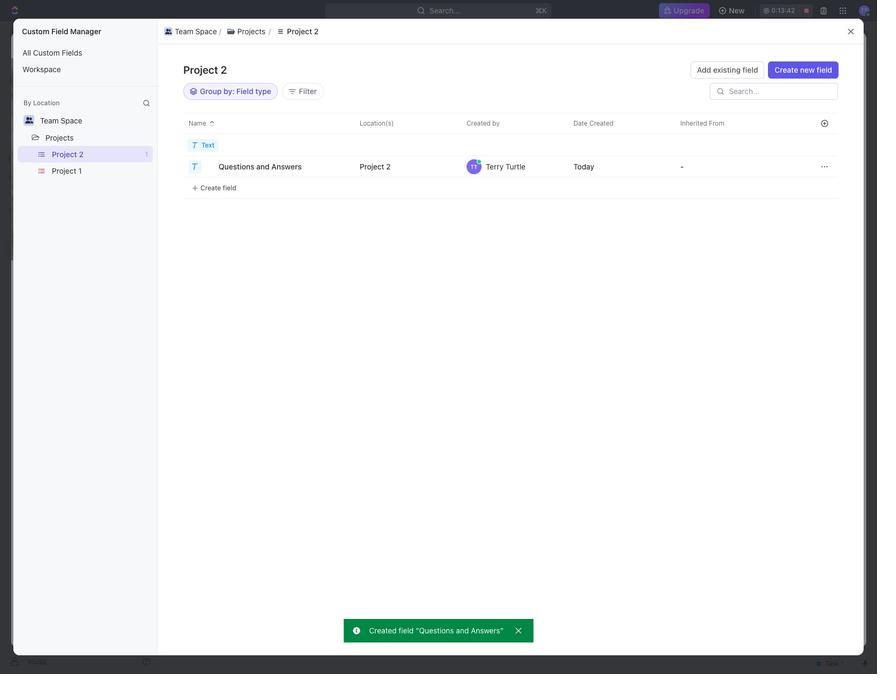Task type: locate. For each thing, give the bounding box(es) containing it.
created right date
[[590, 119, 614, 127]]

project 1 button
[[47, 163, 153, 179]]

create left new
[[775, 65, 799, 74]]

0 horizontal spatial and
[[134, 530, 147, 539]]

task right new
[[816, 68, 833, 78]]

/
[[227, 29, 229, 38], [277, 29, 280, 38], [156, 40, 159, 49]]

project
[[287, 26, 312, 36], [295, 29, 320, 38], [163, 40, 187, 49], [183, 64, 218, 76], [186, 64, 234, 81], [52, 150, 77, 159], [360, 162, 384, 171], [52, 166, 76, 175]]

1 horizontal spatial /
[[227, 29, 229, 38]]

1 vertical spatial and
[[134, 530, 147, 539]]

all custom fields
[[22, 48, 82, 57]]

hide
[[751, 99, 767, 108]]

subtasks
[[124, 474, 161, 483]]

home
[[26, 56, 46, 65]]

by right group
[[224, 87, 232, 96]]

projects button
[[221, 25, 271, 38], [41, 129, 78, 146]]

create field button
[[188, 182, 241, 194]]

create for create new field
[[775, 65, 799, 74]]

add inside button
[[697, 65, 711, 74]]

favorites button
[[4, 153, 41, 166]]

0 horizontal spatial questions and answers
[[97, 530, 178, 539]]

1 vertical spatial 1
[[78, 166, 82, 175]]

from right the -
[[693, 161, 707, 170]]

1 horizontal spatial questions and answers
[[219, 162, 302, 171]]

0 horizontal spatial answers
[[149, 530, 178, 539]]

field inside the create field button
[[223, 184, 237, 192]]

press space to select this row. row up task 1 at the top of the page
[[158, 156, 345, 178]]

user group image for topmost team space button
[[165, 29, 172, 34]]

0 horizontal spatial column header
[[158, 113, 184, 134]]

date
[[574, 119, 588, 127]]

field up all custom fields
[[51, 27, 68, 36]]

add up customize at the top
[[800, 68, 814, 78]]

1 horizontal spatial questions
[[219, 162, 254, 171]]

1 horizontal spatial column header
[[773, 113, 812, 134]]

progress
[[207, 151, 242, 159]]

user group image for tree within the "sidebar" navigation
[[11, 210, 19, 216]]

projects inside list
[[237, 26, 266, 36]]

created for created field "questions and answers"
[[369, 626, 397, 635]]

field down progress on the left of the page
[[223, 184, 237, 192]]

questions and answers button
[[218, 158, 308, 175]]

0 horizontal spatial questions
[[97, 530, 132, 539]]

add task button up customize at the top
[[794, 65, 839, 82]]

field right the existing
[[743, 65, 758, 74]]

calendar link
[[271, 96, 305, 111]]

changed status from left from
[[642, 119, 709, 127]]

1 vertical spatial from
[[693, 161, 707, 170]]

changed left inherited
[[644, 119, 670, 127]]

0 vertical spatial field
[[51, 27, 68, 36]]

turtle
[[506, 162, 526, 171]]

search
[[708, 99, 733, 108]]

project 2 inside button
[[287, 26, 319, 36]]

press space to select this row. row down date
[[345, 156, 812, 178]]

1 horizontal spatial projects button
[[221, 25, 271, 38]]

name row
[[158, 113, 345, 134]]

today
[[574, 162, 594, 171]]

2 vertical spatial task
[[215, 186, 232, 195]]

task down progress on the left of the page
[[215, 186, 232, 195]]

spaces
[[9, 173, 31, 181]]

field inside create new field button
[[817, 65, 833, 74]]

create inside questions and answers row group
[[201, 184, 221, 192]]

create field
[[201, 184, 237, 192]]

1 row group from the left
[[345, 135, 812, 199]]

2
[[314, 26, 319, 36], [322, 29, 327, 38], [189, 40, 194, 49], [221, 64, 227, 76], [237, 64, 246, 81], [79, 150, 84, 159], [254, 151, 258, 159], [386, 162, 391, 171]]

status down inherited
[[672, 161, 691, 170]]

row
[[345, 113, 812, 134]]

1 horizontal spatial add
[[697, 65, 711, 74]]

location
[[33, 99, 60, 107]]

press space to select this row. row containing questions and answers
[[158, 156, 345, 178]]

from left from
[[693, 119, 707, 127]]

cell inside questions and answers row group
[[158, 156, 184, 178]]

add task button
[[794, 65, 839, 82], [274, 149, 320, 161]]

inbox link
[[4, 70, 155, 87]]

1 horizontal spatial task
[[301, 151, 316, 159]]

questions inside button
[[219, 162, 254, 171]]

1 vertical spatial changed
[[644, 161, 670, 170]]

by
[[24, 99, 31, 107]]

custom
[[22, 27, 49, 36], [33, 48, 60, 57]]

created field "questions and answers" alert
[[344, 619, 534, 643]]

from
[[709, 119, 725, 127]]

0 vertical spatial answers
[[272, 162, 302, 171]]

tree
[[4, 186, 155, 330]]

1 vertical spatial add task button
[[274, 149, 320, 161]]

team space
[[175, 26, 217, 36], [180, 29, 222, 38], [71, 40, 113, 49], [40, 116, 82, 125]]

1 horizontal spatial 1
[[145, 150, 148, 158]]

team space link
[[166, 28, 225, 41], [71, 40, 113, 49]]

2 vertical spatial 1
[[234, 186, 237, 195]]

by
[[224, 87, 232, 96], [493, 119, 500, 127]]

0 vertical spatial create
[[775, 65, 799, 74]]

1 column header from the left
[[158, 113, 184, 134]]

field inside add existing field button
[[743, 65, 758, 74]]

field right :
[[237, 87, 254, 96]]

1 vertical spatial questions and answers
[[97, 530, 178, 539]]

2 status from the top
[[672, 161, 691, 170]]

created up tt
[[467, 119, 491, 127]]

0 vertical spatial by
[[224, 87, 232, 96]]

0 horizontal spatial team space button
[[35, 112, 87, 129]]

1 horizontal spatial team space link
[[166, 28, 225, 41]]

0 vertical spatial questions and answers
[[219, 162, 302, 171]]

0 vertical spatial 1
[[145, 150, 148, 158]]

add task button up task 1 link
[[274, 149, 320, 161]]

1 vertical spatial projects button
[[41, 129, 78, 146]]

1 horizontal spatial project 2 link
[[282, 28, 329, 41]]

created left on
[[670, 41, 694, 49]]

space inside list
[[195, 26, 217, 36]]

field right new
[[817, 65, 833, 74]]

1 vertical spatial team space button
[[35, 112, 87, 129]]

1 vertical spatial field
[[237, 87, 254, 96]]

1 inside button
[[78, 166, 82, 175]]

invite
[[28, 657, 46, 666]]

1 horizontal spatial add task
[[800, 68, 833, 78]]

upload button
[[332, 617, 352, 625]]

by inside row
[[493, 119, 500, 127]]

add
[[697, 65, 711, 74], [800, 68, 814, 78], [287, 151, 300, 159]]

1 vertical spatial changed status from
[[642, 161, 709, 170]]

1 horizontal spatial and
[[256, 162, 270, 171]]

grid
[[158, 113, 838, 647]]

changed status from
[[642, 119, 709, 127], [642, 161, 709, 170]]

1 horizontal spatial answers
[[272, 162, 302, 171]]

0 vertical spatial list
[[162, 25, 843, 38]]

changed
[[644, 119, 670, 127], [644, 161, 670, 170]]

1 vertical spatial add task
[[287, 151, 316, 159]]

inherited from
[[681, 119, 725, 127]]

custom fields element
[[78, 524, 537, 572]]

2 vertical spatial and
[[456, 626, 469, 635]]

custom up all
[[22, 27, 49, 36]]

0 vertical spatial add task
[[800, 68, 833, 78]]

1 vertical spatial list
[[13, 44, 157, 78]]

task 1
[[215, 186, 237, 195]]

create new field button
[[769, 61, 839, 79]]

answers
[[272, 162, 302, 171], [149, 530, 178, 539]]

user group image
[[165, 29, 172, 34], [170, 32, 177, 37], [57, 42, 65, 48], [11, 210, 19, 216]]

changed left the -
[[644, 161, 670, 170]]

cell
[[345, 135, 452, 156], [452, 135, 559, 156], [559, 135, 666, 156], [666, 135, 773, 156], [773, 135, 812, 156], [812, 135, 838, 156], [158, 156, 184, 178], [773, 156, 812, 178], [345, 178, 452, 199], [452, 178, 559, 199], [559, 178, 666, 199], [666, 178, 773, 199], [773, 178, 812, 199], [812, 178, 838, 199]]

terry turtle
[[486, 162, 526, 171]]

custom up workspace
[[33, 48, 60, 57]]

user group image inside tree
[[11, 210, 19, 216]]

add task up task 1 link
[[287, 151, 316, 159]]

1 for project 1
[[78, 166, 82, 175]]

1 vertical spatial by
[[493, 119, 500, 127]]

press space to select this row. row inside questions and answers row group
[[158, 156, 345, 178]]

created for created on nov 17
[[670, 41, 694, 49]]

0 horizontal spatial /
[[156, 40, 159, 49]]

1 changed from the top
[[644, 119, 670, 127]]

by for created
[[493, 119, 500, 127]]

created left the "questions at bottom
[[369, 626, 397, 635]]

list containing project 2
[[13, 146, 157, 179]]

1 vertical spatial status
[[672, 161, 691, 170]]

2 changed from the top
[[644, 161, 670, 170]]

status
[[672, 119, 691, 127], [672, 161, 691, 170]]

created on nov 17
[[670, 41, 726, 49]]

2 column header from the left
[[773, 113, 812, 134]]

column header left the name
[[158, 113, 184, 134]]

add left the existing
[[697, 65, 711, 74]]

create down in
[[201, 184, 221, 192]]

and
[[256, 162, 270, 171], [134, 530, 147, 539], [456, 626, 469, 635]]

0 horizontal spatial 1
[[78, 166, 82, 175]]

task up task 1 link
[[301, 151, 316, 159]]

1 vertical spatial create
[[201, 184, 221, 192]]

0 vertical spatial changed status from
[[642, 119, 709, 127]]

nov
[[705, 41, 717, 49]]

add task
[[800, 68, 833, 78], [287, 151, 316, 159]]

1 vertical spatial custom
[[33, 48, 60, 57]]

team space button
[[162, 25, 219, 38], [35, 112, 87, 129]]

tree inside "sidebar" navigation
[[4, 186, 155, 330]]

1 vertical spatial answers
[[149, 530, 178, 539]]

by for group
[[224, 87, 232, 96]]

project inside dropdown button
[[360, 162, 384, 171]]

questions and answers
[[219, 162, 302, 171], [97, 530, 178, 539]]

projects link
[[231, 28, 275, 41]]

1 horizontal spatial create
[[775, 65, 799, 74]]

column header down customize button
[[773, 113, 812, 134]]

row group containing project 2
[[345, 135, 812, 199]]

project 2 link
[[282, 28, 329, 41], [163, 40, 194, 49]]

add task up customize at the top
[[800, 68, 833, 78]]

answers inside button
[[272, 162, 302, 171]]

project 2 button
[[271, 25, 324, 38]]

field
[[51, 27, 68, 36], [237, 87, 254, 96]]

user group image inside team space link
[[170, 32, 177, 37]]

created inside alert
[[369, 626, 397, 635]]

0 horizontal spatial create
[[201, 184, 221, 192]]

add existing field button
[[691, 61, 765, 79]]

1 horizontal spatial by
[[493, 119, 500, 127]]

add up task 1 link
[[287, 151, 300, 159]]

1 vertical spatial questions
[[97, 530, 132, 539]]

2 row group from the left
[[812, 135, 838, 199]]

0 vertical spatial from
[[693, 119, 707, 127]]

add existing field
[[697, 65, 758, 74]]

row group
[[345, 135, 812, 199], [812, 135, 838, 199]]

list
[[162, 25, 843, 38], [13, 44, 157, 78], [13, 146, 157, 179]]

0 vertical spatial and
[[256, 162, 270, 171]]

task 1 link
[[213, 183, 371, 198]]

0 vertical spatial status
[[672, 119, 691, 127]]

group by : field type
[[200, 87, 271, 96]]

2 changed status from from the top
[[642, 161, 709, 170]]

1 horizontal spatial add task button
[[794, 65, 839, 82]]

0 vertical spatial changed
[[644, 119, 670, 127]]

by right assignees
[[493, 119, 500, 127]]

assignees button
[[432, 123, 482, 136]]

0 vertical spatial questions
[[219, 162, 254, 171]]

0 horizontal spatial by
[[224, 87, 232, 96]]

changed status from down inherited
[[642, 161, 709, 170]]

2 horizontal spatial 1
[[234, 186, 237, 195]]

in
[[198, 151, 205, 159]]

customize button
[[773, 96, 827, 111]]

list containing all custom fields
[[13, 44, 157, 78]]

and inside alert
[[456, 626, 469, 635]]

and inside custom fields 'element'
[[134, 530, 147, 539]]

status left from
[[672, 119, 691, 127]]

press space to select this row. row up today
[[345, 135, 812, 156]]

/ project 2
[[156, 40, 194, 49]]

1
[[145, 150, 148, 158], [78, 166, 82, 175], [234, 186, 237, 195]]

press space to select this row. row
[[345, 135, 812, 156], [158, 156, 345, 178], [345, 156, 812, 178], [345, 178, 812, 199]]

1 horizontal spatial team space button
[[162, 25, 219, 38]]

field left the "questions at bottom
[[399, 626, 414, 635]]

user group image inside team space button
[[165, 29, 172, 34]]

2 horizontal spatial and
[[456, 626, 469, 635]]

press space to select this row. row down today
[[345, 178, 812, 199]]

2 horizontal spatial task
[[816, 68, 833, 78]]

from
[[693, 119, 707, 127], [693, 161, 707, 170]]

2 vertical spatial list
[[13, 146, 157, 179]]

create
[[775, 65, 799, 74], [201, 184, 221, 192]]

team space button up / project 2
[[162, 25, 219, 38]]

0 horizontal spatial add task
[[287, 151, 316, 159]]

0 horizontal spatial field
[[51, 27, 68, 36]]

hide button
[[738, 96, 770, 111]]

workspace button
[[18, 61, 153, 78]]

column header
[[158, 113, 184, 134], [773, 113, 812, 134]]

0 horizontal spatial projects button
[[41, 129, 78, 146]]

team space button down location on the top left of page
[[35, 112, 87, 129]]



Task type: describe. For each thing, give the bounding box(es) containing it.
upload
[[332, 617, 352, 625]]

workspace
[[22, 65, 61, 74]]

text
[[202, 141, 215, 149]]

manager
[[70, 27, 101, 36]]

2 from from the top
[[693, 161, 707, 170]]

on
[[696, 41, 704, 49]]

upgrade link
[[659, 3, 710, 18]]

projects for projects link
[[244, 29, 273, 38]]

1 from from the top
[[693, 119, 707, 127]]

board link
[[197, 96, 220, 111]]

Search tasks... text field
[[744, 121, 851, 137]]

custom inside button
[[33, 48, 60, 57]]

text button
[[188, 139, 219, 152]]

create new field
[[775, 65, 833, 74]]

docs
[[26, 92, 43, 101]]

inherited
[[681, 119, 708, 127]]

answers inside custom fields 'element'
[[149, 530, 178, 539]]

2 inside button
[[314, 26, 319, 36]]

created for created by
[[467, 119, 491, 127]]

field inside created field "questions and answers" alert
[[399, 626, 414, 635]]

questions and answers row group
[[158, 135, 372, 199]]

0 vertical spatial projects button
[[221, 25, 271, 38]]

0 horizontal spatial add
[[287, 151, 300, 159]]

0 vertical spatial task
[[816, 68, 833, 78]]

by location
[[24, 99, 60, 107]]

share
[[736, 40, 757, 49]]

all custom fields button
[[18, 44, 153, 61]]

grid containing questions and answers
[[158, 113, 838, 647]]

questions inside custom fields 'element'
[[97, 530, 132, 539]]

existing
[[713, 65, 741, 74]]

custom field manager
[[22, 27, 101, 36]]

dashboards link
[[4, 106, 155, 124]]

board
[[199, 99, 220, 108]]

all
[[22, 48, 31, 57]]

type
[[256, 87, 271, 96]]

1 horizontal spatial field
[[237, 87, 254, 96]]

questions and answers inside custom fields 'element'
[[97, 530, 178, 539]]

date created
[[574, 119, 614, 127]]

in progress
[[198, 151, 242, 159]]

2 inside dropdown button
[[386, 162, 391, 171]]

fields
[[62, 48, 82, 57]]

filter button
[[283, 83, 324, 100]]

new
[[729, 6, 745, 15]]

upgrade
[[674, 6, 705, 15]]

0 vertical spatial custom
[[22, 27, 49, 36]]

assignees
[[446, 125, 477, 133]]

new
[[801, 65, 815, 74]]

location(s)
[[360, 119, 394, 127]]

project 2 inside dropdown button
[[360, 162, 391, 171]]

inbox
[[26, 74, 44, 83]]

1 for task 1
[[234, 186, 237, 195]]

created field "questions and answers"
[[369, 626, 504, 635]]

tt
[[471, 163, 478, 170]]

search button
[[694, 96, 736, 111]]

and inside button
[[256, 162, 270, 171]]

1 changed status from from the top
[[642, 119, 709, 127]]

0 horizontal spatial task
[[215, 186, 232, 195]]

list containing team space
[[162, 25, 843, 38]]

project 2 button
[[353, 156, 448, 177]]

0 horizontal spatial team space link
[[71, 40, 113, 49]]

user group image for the right team space link
[[170, 32, 177, 37]]

0 horizontal spatial project 2 link
[[163, 40, 194, 49]]

name
[[189, 119, 206, 127]]

row containing location(s)
[[345, 113, 812, 134]]

answers"
[[471, 626, 504, 635]]

:
[[232, 87, 235, 96]]

press space to select this row. row containing project 2
[[345, 156, 812, 178]]

home link
[[4, 52, 155, 69]]

dashboards
[[26, 110, 67, 119]]

new button
[[714, 2, 751, 19]]

terry
[[486, 162, 504, 171]]

0 horizontal spatial add task button
[[274, 149, 320, 161]]

list
[[240, 99, 253, 108]]

Search... text field
[[729, 87, 832, 96]]

-
[[681, 162, 684, 171]]

created by
[[467, 119, 500, 127]]

1 status from the top
[[672, 119, 691, 127]]

⌘k
[[536, 6, 547, 15]]

questions and answers inside button
[[219, 162, 302, 171]]

to
[[717, 119, 725, 127]]

task sidebar content section
[[609, 58, 834, 648]]

project 1
[[52, 166, 82, 175]]

filter
[[299, 87, 317, 96]]

customize
[[786, 99, 824, 108]]

create for create field
[[201, 184, 221, 192]]

17
[[719, 41, 726, 49]]

team space inside list
[[175, 26, 217, 36]]

"questions
[[416, 626, 454, 635]]

favorites
[[9, 155, 37, 163]]

docs link
[[4, 88, 155, 105]]

list link
[[238, 96, 253, 111]]

0 vertical spatial add task button
[[794, 65, 839, 82]]

team inside list
[[175, 26, 193, 36]]

search...
[[430, 6, 460, 15]]

calendar
[[273, 99, 305, 108]]

sidebar navigation
[[0, 21, 160, 674]]

2 horizontal spatial add
[[800, 68, 814, 78]]

1 vertical spatial task
[[301, 151, 316, 159]]

share button
[[730, 36, 763, 53]]

0 vertical spatial team space button
[[162, 25, 219, 38]]

0:13:42 button
[[760, 4, 813, 17]]

Edit task name text field
[[78, 314, 537, 334]]

0:13:42
[[772, 6, 795, 14]]

subtasks button
[[120, 469, 165, 488]]

projects for top projects button
[[237, 26, 266, 36]]

group
[[200, 87, 222, 96]]

2 horizontal spatial /
[[277, 29, 280, 38]]



Task type: vqa. For each thing, say whether or not it's contained in the screenshot.
the business time image
no



